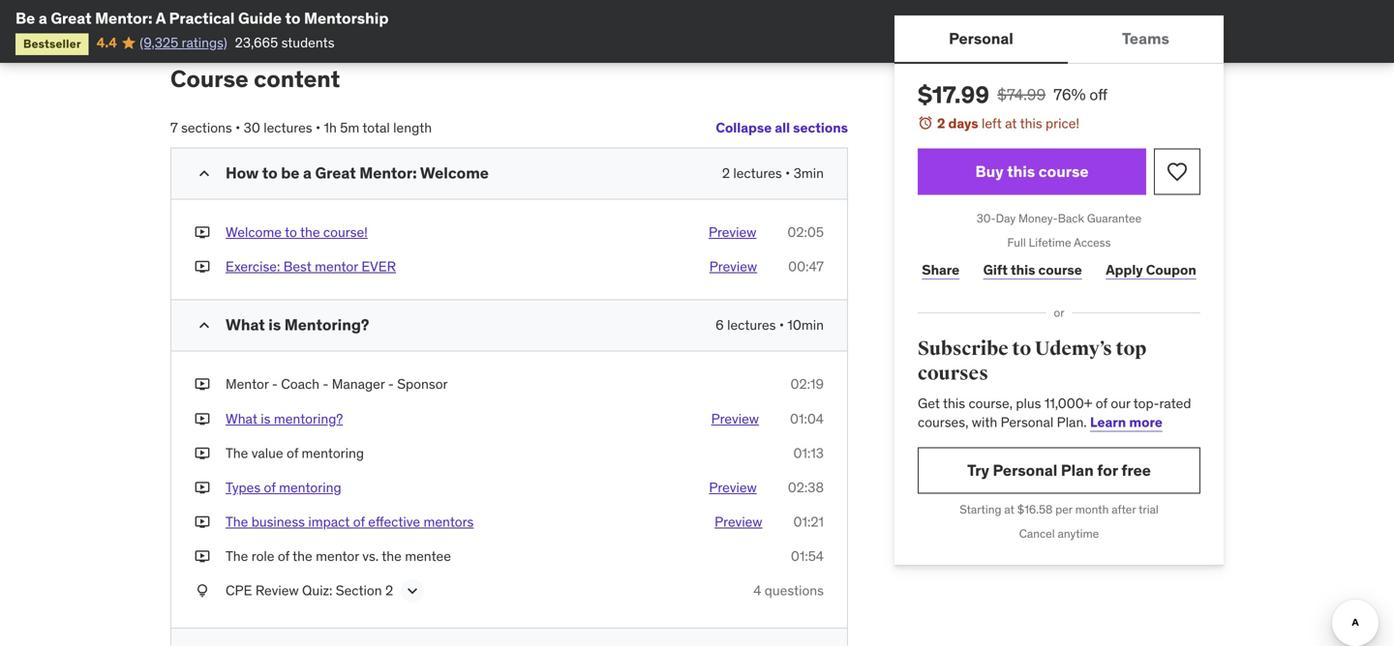 Task type: describe. For each thing, give the bounding box(es) containing it.
preview for 01:04
[[712, 410, 759, 428]]

sections inside dropdown button
[[793, 119, 848, 137]]

learn more
[[1091, 414, 1163, 431]]

practical
[[169, 8, 235, 28]]

1 vertical spatial mentor
[[316, 548, 359, 566]]

try personal plan for free link
[[918, 448, 1201, 494]]

01:54
[[791, 548, 824, 566]]

back
[[1058, 211, 1085, 226]]

money-
[[1019, 211, 1058, 226]]

the for the role of the mentor vs. the mentee
[[226, 548, 248, 566]]

6
[[716, 317, 724, 334]]

welcome to the course!
[[226, 224, 368, 241]]

course for buy this course
[[1039, 162, 1089, 182]]

small image
[[195, 316, 214, 336]]

30-day money-back guarantee full lifetime access
[[977, 211, 1142, 250]]

23,665 students
[[235, 34, 335, 51]]

ratings)
[[182, 34, 227, 51]]

2 sections from the left
[[181, 119, 232, 137]]

starting at $16.58 per month after trial cancel anytime
[[960, 503, 1159, 542]]

of inside the get this course, plus 11,000+ of our top-rated courses, with personal plan.
[[1096, 395, 1108, 412]]

mentoring inside button
[[279, 479, 342, 497]]

the inside button
[[300, 224, 320, 241]]

with
[[972, 414, 998, 431]]

be
[[281, 163, 300, 183]]

$16.58
[[1018, 503, 1053, 518]]

questions
[[765, 583, 824, 600]]

the for the value of mentoring
[[226, 445, 248, 462]]

types
[[226, 479, 261, 497]]

3 - from the left
[[388, 376, 394, 393]]

xsmall image for welcome to the course!
[[195, 223, 210, 242]]

try personal plan for free
[[968, 461, 1152, 481]]

2 vertical spatial personal
[[993, 461, 1058, 481]]

more
[[1130, 414, 1163, 431]]

days
[[949, 115, 979, 132]]

1 vertical spatial a
[[303, 163, 312, 183]]

to up 23,665 students
[[285, 8, 301, 28]]

0 vertical spatial great
[[51, 8, 92, 28]]

this for get
[[943, 395, 966, 412]]

personal inside the get this course, plus 11,000+ of our top-rated courses, with personal plan.
[[1001, 414, 1054, 431]]

price!
[[1046, 115, 1080, 132]]

collapse
[[716, 119, 772, 137]]

volkswagen image
[[349, 0, 392, 26]]

nasdaq image
[[187, 0, 298, 26]]

at inside starting at $16.58 per month after trial cancel anytime
[[1005, 503, 1015, 518]]

personal button
[[895, 15, 1068, 62]]

of right value on the left bottom of page
[[287, 445, 298, 462]]

apply coupon
[[1106, 261, 1197, 279]]

4 questions
[[754, 583, 824, 600]]

coach
[[281, 376, 320, 393]]

collapse all sections
[[716, 119, 848, 137]]

top-
[[1134, 395, 1160, 412]]

be
[[15, 8, 35, 28]]

(9,325 ratings)
[[140, 34, 227, 51]]

length
[[393, 119, 432, 137]]

preview for 01:21
[[715, 514, 763, 531]]

mentorship
[[304, 8, 389, 28]]

to for how
[[262, 163, 278, 183]]

3min
[[794, 165, 824, 182]]

course,
[[969, 395, 1013, 412]]

get this course, plus 11,000+ of our top-rated courses, with personal plan.
[[918, 395, 1192, 431]]

2 for 2 days left at this price!
[[938, 115, 946, 132]]

to for subscribe
[[1012, 338, 1032, 361]]

exercise: best mentor ever button
[[226, 258, 396, 277]]

what is mentoring?
[[226, 315, 369, 335]]

mentor
[[226, 376, 269, 393]]

learn more link
[[1091, 414, 1163, 431]]

2 lectures • 3min
[[722, 165, 824, 182]]

for
[[1098, 461, 1118, 481]]

the business impact of effective mentors button
[[226, 513, 474, 532]]

7
[[170, 119, 178, 137]]

• for 6 lectures • 10min
[[780, 317, 785, 334]]

trial
[[1139, 503, 1159, 518]]

top
[[1116, 338, 1147, 361]]

4 xsmall image from the top
[[195, 444, 210, 463]]

our
[[1111, 395, 1131, 412]]

left
[[982, 115, 1002, 132]]

cpe
[[226, 583, 252, 600]]

buy
[[976, 162, 1004, 182]]

starting
[[960, 503, 1002, 518]]

course for gift this course
[[1039, 261, 1083, 279]]

30
[[244, 119, 260, 137]]

01:21
[[794, 514, 824, 531]]

01:04
[[790, 410, 824, 428]]

full
[[1008, 235, 1026, 250]]

show lecture description image
[[403, 582, 422, 602]]

30-
[[977, 211, 996, 226]]

teams
[[1123, 28, 1170, 48]]

0 horizontal spatial a
[[39, 8, 47, 28]]

what for what is mentoring?
[[226, 410, 258, 428]]

collapse all sections button
[[716, 109, 848, 148]]

of inside types of mentoring button
[[264, 479, 276, 497]]

exercise: best mentor ever
[[226, 258, 396, 276]]

cancel
[[1020, 527, 1055, 542]]

4 xsmall image from the top
[[195, 548, 210, 567]]

plan.
[[1057, 414, 1087, 431]]

courses,
[[918, 414, 969, 431]]

best
[[284, 258, 312, 276]]

4
[[754, 583, 762, 600]]

of right role
[[278, 548, 290, 566]]

0 horizontal spatial mentor:
[[95, 8, 153, 28]]

7 sections • 30 lectures • 1h 5m total length
[[170, 119, 432, 137]]

mentoring?
[[285, 315, 369, 335]]

month
[[1076, 503, 1109, 518]]

subscribe to udemy's top courses
[[918, 338, 1147, 386]]

be a great mentor: a practical guide to mentorship
[[15, 8, 389, 28]]

0 vertical spatial at
[[1005, 115, 1017, 132]]

anytime
[[1058, 527, 1100, 542]]

try
[[968, 461, 990, 481]]

0 vertical spatial mentoring
[[302, 445, 364, 462]]

after
[[1112, 503, 1136, 518]]

• left 1h 5m
[[316, 119, 321, 137]]

guide
[[238, 8, 282, 28]]

how to be a great mentor: welcome
[[226, 163, 489, 183]]

plan
[[1061, 461, 1094, 481]]

1 - from the left
[[272, 376, 278, 393]]

cpe review quiz: section 2
[[226, 583, 393, 600]]

all
[[775, 119, 790, 137]]

02:05
[[788, 224, 824, 241]]



Task type: vqa. For each thing, say whether or not it's contained in the screenshot.
on to the right
no



Task type: locate. For each thing, give the bounding box(es) containing it.
lectures for mentoring?
[[727, 317, 776, 334]]

xsmall image left cpe
[[195, 582, 210, 601]]

xsmall image
[[195, 258, 210, 277], [195, 375, 210, 394], [195, 410, 210, 429], [195, 444, 210, 463]]

1 xsmall image from the top
[[195, 223, 210, 242]]

is for mentoring?
[[269, 315, 281, 335]]

preview left the 01:21
[[715, 514, 763, 531]]

xsmall image left 'exercise:'
[[195, 258, 210, 277]]

buy this course
[[976, 162, 1089, 182]]

a right be on the left of page
[[39, 8, 47, 28]]

0 vertical spatial course
[[1039, 162, 1089, 182]]

2 horizontal spatial 2
[[938, 115, 946, 132]]

mentoring down mentoring?
[[302, 445, 364, 462]]

• left 10min
[[780, 317, 785, 334]]

gift this course link
[[980, 251, 1087, 290]]

apply coupon button
[[1102, 251, 1201, 290]]

6 lectures • 10min
[[716, 317, 824, 334]]

this for buy
[[1007, 162, 1036, 182]]

welcome up 'exercise:'
[[226, 224, 282, 241]]

course down lifetime
[[1039, 261, 1083, 279]]

this right gift
[[1011, 261, 1036, 279]]

lectures for be
[[734, 165, 782, 182]]

2 left show lecture description image
[[385, 583, 393, 600]]

personal up $17.99
[[949, 28, 1014, 48]]

tab list containing personal
[[895, 15, 1224, 64]]

• for 7 sections • 30 lectures • 1h 5m total length
[[235, 119, 240, 137]]

this up courses,
[[943, 395, 966, 412]]

• left the 30
[[235, 119, 240, 137]]

1 vertical spatial personal
[[1001, 414, 1054, 431]]

is for mentoring?
[[261, 410, 271, 428]]

2 down collapse
[[722, 165, 730, 182]]

what down mentor
[[226, 410, 258, 428]]

great right be
[[315, 163, 356, 183]]

what right small icon
[[226, 315, 265, 335]]

course
[[170, 65, 249, 94]]

content
[[254, 65, 340, 94]]

1 vertical spatial 2
[[722, 165, 730, 182]]

1 sections from the left
[[793, 119, 848, 137]]

10min
[[788, 317, 824, 334]]

this right 'buy'
[[1007, 162, 1036, 182]]

per
[[1056, 503, 1073, 518]]

section
[[336, 583, 382, 600]]

what is mentoring?
[[226, 410, 343, 428]]

the business impact of effective mentors
[[226, 514, 474, 531]]

lectures right '6'
[[727, 317, 776, 334]]

mentor: up 4.4
[[95, 8, 153, 28]]

welcome
[[420, 163, 489, 183], [226, 224, 282, 241]]

1 horizontal spatial mentor:
[[360, 163, 417, 183]]

xsmall image left value on the left bottom of page
[[195, 444, 210, 463]]

0 vertical spatial mentor:
[[95, 8, 153, 28]]

wishlist image
[[1166, 160, 1189, 184]]

free
[[1122, 461, 1152, 481]]

2 for 2 lectures • 3min
[[722, 165, 730, 182]]

vs.
[[363, 548, 379, 566]]

0 vertical spatial 2
[[938, 115, 946, 132]]

0 vertical spatial lectures
[[264, 119, 312, 137]]

lectures down collapse
[[734, 165, 782, 182]]

the value of mentoring
[[226, 445, 364, 462]]

01:13
[[794, 445, 824, 462]]

0 vertical spatial is
[[269, 315, 281, 335]]

gift this course
[[984, 261, 1083, 279]]

to inside subscribe to udemy's top courses
[[1012, 338, 1032, 361]]

0 horizontal spatial 2
[[385, 583, 393, 600]]

1 xsmall image from the top
[[195, 258, 210, 277]]

apply
[[1106, 261, 1143, 279]]

welcome down length
[[420, 163, 489, 183]]

- right coach
[[323, 376, 329, 393]]

the right vs.
[[382, 548, 402, 566]]

preview left 01:04
[[712, 410, 759, 428]]

off
[[1090, 85, 1108, 105]]

3 the from the top
[[226, 548, 248, 566]]

3 xsmall image from the top
[[195, 410, 210, 429]]

preview left 02:38
[[709, 479, 757, 497]]

2 vertical spatial 2
[[385, 583, 393, 600]]

types of mentoring button
[[226, 479, 342, 498]]

1 vertical spatial mentoring
[[279, 479, 342, 497]]

• left 3min
[[786, 165, 791, 182]]

0 vertical spatial what
[[226, 315, 265, 335]]

2 horizontal spatial -
[[388, 376, 394, 393]]

1 the from the top
[[226, 445, 248, 462]]

1 course from the top
[[1039, 162, 1089, 182]]

impact
[[308, 514, 350, 531]]

1 vertical spatial is
[[261, 410, 271, 428]]

tab list
[[895, 15, 1224, 64]]

share
[[922, 261, 960, 279]]

mentors
[[424, 514, 474, 531]]

1 vertical spatial mentor:
[[360, 163, 417, 183]]

the left role
[[226, 548, 248, 566]]

to inside button
[[285, 224, 297, 241]]

mentor inside button
[[315, 258, 358, 276]]

00:47
[[789, 258, 824, 276]]

a
[[156, 8, 166, 28]]

how
[[226, 163, 259, 183]]

manager
[[332, 376, 385, 393]]

what for what is mentoring?
[[226, 315, 265, 335]]

sections right 7
[[181, 119, 232, 137]]

a
[[39, 8, 47, 28], [303, 163, 312, 183]]

1 horizontal spatial welcome
[[420, 163, 489, 183]]

alarm image
[[918, 115, 934, 131]]

1 vertical spatial what
[[226, 410, 258, 428]]

course!
[[323, 224, 368, 241]]

0 horizontal spatial great
[[51, 8, 92, 28]]

1 horizontal spatial sections
[[793, 119, 848, 137]]

02:38
[[788, 479, 824, 497]]

xsmall image left role
[[195, 548, 210, 567]]

mentor
[[315, 258, 358, 276], [316, 548, 359, 566]]

xsmall image down small image
[[195, 223, 210, 242]]

mentor left vs.
[[316, 548, 359, 566]]

personal
[[949, 28, 1014, 48], [1001, 414, 1054, 431], [993, 461, 1058, 481]]

the up 'exercise: best mentor ever'
[[300, 224, 320, 241]]

1 vertical spatial welcome
[[226, 224, 282, 241]]

share button
[[918, 251, 964, 290]]

this for gift
[[1011, 261, 1036, 279]]

2 vertical spatial lectures
[[727, 317, 776, 334]]

teams button
[[1068, 15, 1224, 62]]

buy this course button
[[918, 149, 1147, 195]]

2 xsmall image from the top
[[195, 375, 210, 394]]

personal up the $16.58 on the right bottom of page
[[993, 461, 1058, 481]]

personal inside button
[[949, 28, 1014, 48]]

ever
[[362, 258, 396, 276]]

5 xsmall image from the top
[[195, 582, 210, 601]]

the inside button
[[226, 514, 248, 531]]

is left the mentoring?
[[269, 315, 281, 335]]

great up the "bestseller"
[[51, 8, 92, 28]]

preview
[[709, 224, 757, 241], [710, 258, 758, 276], [712, 410, 759, 428], [709, 479, 757, 497], [715, 514, 763, 531]]

at left the $16.58 on the right bottom of page
[[1005, 503, 1015, 518]]

1 vertical spatial at
[[1005, 503, 1015, 518]]

02:19
[[791, 376, 824, 393]]

course inside gift this course link
[[1039, 261, 1083, 279]]

lectures right the 30
[[264, 119, 312, 137]]

bestseller
[[23, 36, 81, 51]]

1 horizontal spatial great
[[315, 163, 356, 183]]

welcome to the course! button
[[226, 223, 368, 242]]

0 horizontal spatial welcome
[[226, 224, 282, 241]]

xsmall image for the business impact of effective mentors
[[195, 513, 210, 532]]

business
[[252, 514, 305, 531]]

xsmall image left mentor
[[195, 375, 210, 394]]

mentor down course!
[[315, 258, 358, 276]]

1 vertical spatial course
[[1039, 261, 1083, 279]]

preview for 02:05
[[709, 224, 757, 241]]

2 what from the top
[[226, 410, 258, 428]]

1 horizontal spatial 2
[[722, 165, 730, 182]]

0 horizontal spatial sections
[[181, 119, 232, 137]]

learn
[[1091, 414, 1127, 431]]

xsmall image for types of mentoring
[[195, 479, 210, 498]]

•
[[235, 119, 240, 137], [316, 119, 321, 137], [786, 165, 791, 182], [780, 317, 785, 334]]

small image
[[195, 164, 214, 184]]

the for the business impact of effective mentors
[[226, 514, 248, 531]]

xsmall image
[[195, 223, 210, 242], [195, 479, 210, 498], [195, 513, 210, 532], [195, 548, 210, 567], [195, 582, 210, 601]]

this down $74.99
[[1020, 115, 1043, 132]]

sections right all
[[793, 119, 848, 137]]

$17.99
[[918, 80, 990, 109]]

value
[[252, 445, 283, 462]]

exercise:
[[226, 258, 280, 276]]

of left the our
[[1096, 395, 1108, 412]]

course content
[[170, 65, 340, 94]]

the down types
[[226, 514, 248, 531]]

rated
[[1160, 395, 1192, 412]]

mentor - coach - manager - sponsor
[[226, 376, 448, 393]]

this inside button
[[1007, 162, 1036, 182]]

1h 5m
[[324, 119, 360, 137]]

mentoring down the value of mentoring
[[279, 479, 342, 497]]

• for 2 lectures • 3min
[[786, 165, 791, 182]]

1 what from the top
[[226, 315, 265, 335]]

to left udemy's
[[1012, 338, 1032, 361]]

at right 'left'
[[1005, 115, 1017, 132]]

great
[[51, 8, 92, 28], [315, 163, 356, 183]]

of inside the business impact of effective mentors button
[[353, 514, 365, 531]]

udemy's
[[1035, 338, 1113, 361]]

to up "best"
[[285, 224, 297, 241]]

xsmall image left what is mentoring? button
[[195, 410, 210, 429]]

of right types
[[264, 479, 276, 497]]

mentoring
[[302, 445, 364, 462], [279, 479, 342, 497]]

the left value on the left bottom of page
[[226, 445, 248, 462]]

preview for 00:47
[[710, 258, 758, 276]]

mentoring?
[[274, 410, 343, 428]]

preview down 2 lectures • 3min
[[709, 224, 757, 241]]

11,000+
[[1045, 395, 1093, 412]]

is up value on the left bottom of page
[[261, 410, 271, 428]]

2 the from the top
[[226, 514, 248, 531]]

1 horizontal spatial a
[[303, 163, 312, 183]]

at
[[1005, 115, 1017, 132], [1005, 503, 1015, 518]]

sponsor
[[397, 376, 448, 393]]

- left coach
[[272, 376, 278, 393]]

subscribe
[[918, 338, 1009, 361]]

2 right alarm image
[[938, 115, 946, 132]]

is inside button
[[261, 410, 271, 428]]

23,665
[[235, 34, 278, 51]]

- left "sponsor"
[[388, 376, 394, 393]]

2 - from the left
[[323, 376, 329, 393]]

coupon
[[1147, 261, 1197, 279]]

this inside the get this course, plus 11,000+ of our top-rated courses, with personal plan.
[[943, 395, 966, 412]]

mentor: down total
[[360, 163, 417, 183]]

to left be
[[262, 163, 278, 183]]

2 xsmall image from the top
[[195, 479, 210, 498]]

course inside buy this course button
[[1039, 162, 1089, 182]]

guarantee
[[1088, 211, 1142, 226]]

welcome inside button
[[226, 224, 282, 241]]

0 vertical spatial the
[[226, 445, 248, 462]]

1 vertical spatial the
[[226, 514, 248, 531]]

0 horizontal spatial -
[[272, 376, 278, 393]]

access
[[1074, 235, 1111, 250]]

3 xsmall image from the top
[[195, 513, 210, 532]]

a right be
[[303, 163, 312, 183]]

76%
[[1054, 85, 1086, 105]]

2 vertical spatial the
[[226, 548, 248, 566]]

sections
[[793, 119, 848, 137], [181, 119, 232, 137]]

0 vertical spatial mentor
[[315, 258, 358, 276]]

of right impact
[[353, 514, 365, 531]]

personal down plus
[[1001, 414, 1054, 431]]

preview up '6'
[[710, 258, 758, 276]]

what inside button
[[226, 410, 258, 428]]

types of mentoring
[[226, 479, 342, 497]]

1 vertical spatial lectures
[[734, 165, 782, 182]]

the
[[300, 224, 320, 241], [293, 548, 313, 566], [382, 548, 402, 566]]

mentee
[[405, 548, 451, 566]]

the up cpe review quiz: section 2
[[293, 548, 313, 566]]

course up back
[[1039, 162, 1089, 182]]

xsmall image left types
[[195, 479, 210, 498]]

1 horizontal spatial -
[[323, 376, 329, 393]]

students
[[281, 34, 335, 51]]

xsmall image left business
[[195, 513, 210, 532]]

0 vertical spatial welcome
[[420, 163, 489, 183]]

1 vertical spatial great
[[315, 163, 356, 183]]

2 course from the top
[[1039, 261, 1083, 279]]

lifetime
[[1029, 235, 1072, 250]]

0 vertical spatial personal
[[949, 28, 1014, 48]]

to for welcome
[[285, 224, 297, 241]]

0 vertical spatial a
[[39, 8, 47, 28]]



